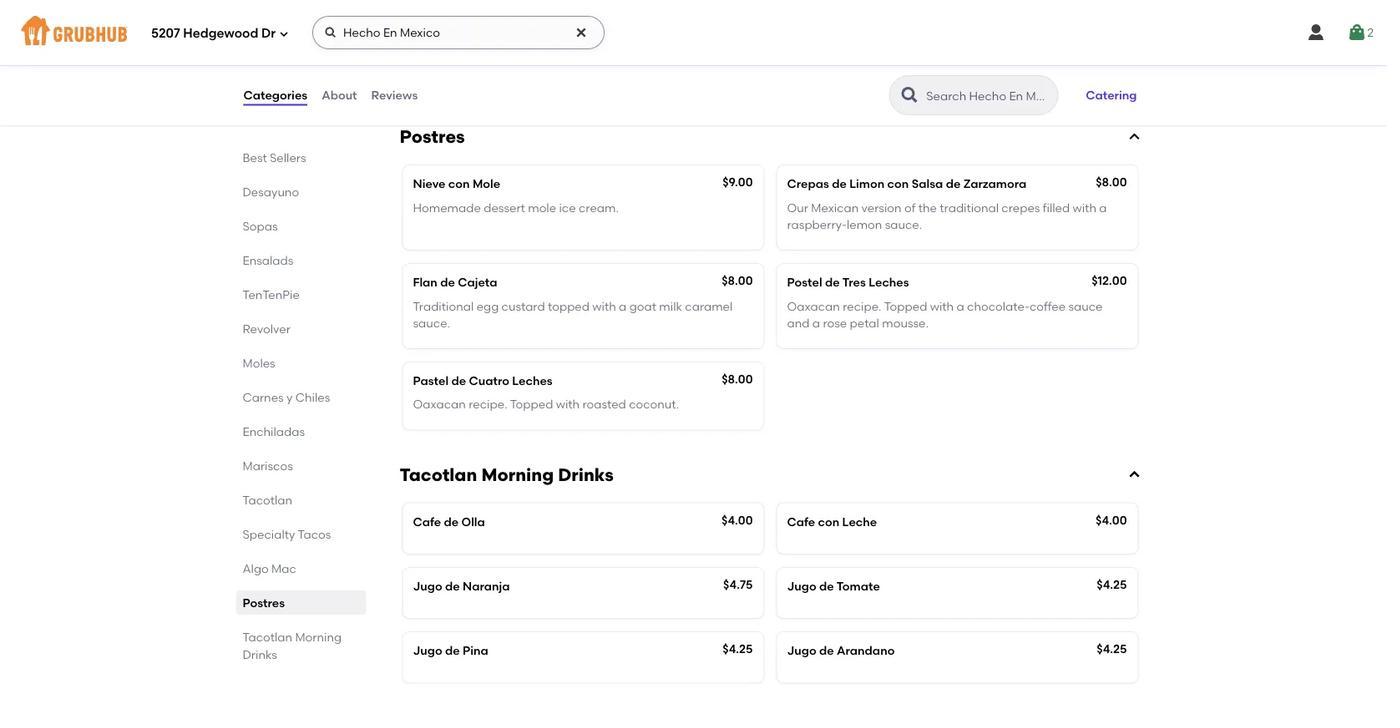 Task type: vqa. For each thing, say whether or not it's contained in the screenshot.
$2.99 for Body Energy Club - West Hollywood
no



Task type: describe. For each thing, give the bounding box(es) containing it.
cajeta
[[458, 275, 498, 289]]

1 vertical spatial tacotlan
[[243, 493, 292, 507]]

mariscos tab
[[243, 457, 360, 475]]

revolver
[[243, 322, 291, 336]]

petal
[[850, 316, 880, 330]]

filled
[[1043, 200, 1070, 215]]

a left rose
[[813, 316, 820, 330]]

mole
[[528, 200, 557, 215]]

specialty
[[243, 527, 295, 541]]

moles tab
[[243, 354, 360, 372]]

2 for 2 pancakes served with 1 egg and black beans.
[[413, 27, 420, 41]]

reviews
[[371, 88, 418, 102]]

roasted
[[583, 397, 626, 412]]

recipe. for cuatro
[[469, 397, 508, 412]]

crepas de limon con salsa de zarzamora
[[787, 177, 1027, 191]]

de for flan de cajeta
[[441, 275, 455, 289]]

chicken,
[[787, 44, 834, 58]]

best sellers
[[243, 150, 306, 165]]

$4.75
[[724, 578, 753, 592]]

$8.00 for caramel
[[722, 274, 753, 288]]

recipe. for tres
[[843, 299, 882, 313]]

tacotlan morning drinks button
[[396, 463, 1145, 487]]

0 horizontal spatial and
[[580, 27, 603, 41]]

cafe de olla
[[413, 515, 485, 529]]

cafe con leche
[[787, 515, 877, 529]]

and inside oaxacan recipe. topped with a chocolate-coffee sauce and a rose petal mousse.
[[787, 316, 810, 330]]

jugo for jugo de tomate
[[787, 579, 817, 593]]

dr
[[262, 26, 276, 41]]

algo mac
[[243, 561, 296, 576]]

jugo de naranja
[[413, 579, 510, 593]]

custard
[[502, 299, 545, 313]]

leche
[[843, 515, 877, 529]]

with inside our mexican version of the traditional crepes filled with a raspberry-lemon sauce.
[[1073, 200, 1097, 215]]

homemade
[[413, 200, 481, 215]]

postel de tres leches
[[787, 275, 910, 289]]

algo mac tab
[[243, 560, 360, 577]]

oaxacan for postel
[[787, 299, 840, 313]]

crepes
[[1002, 200, 1041, 215]]

ensalads
[[243, 253, 294, 267]]

catering
[[1086, 88, 1138, 102]]

3 corn tortillas bathed in a pinto beans salsa with shredded chicken, topped with queso fresco y rajas. vegan option available. button
[[777, 0, 1138, 91]]

egg inside 'traditional egg custard topped with a goat milk caramel sauce.'
[[477, 299, 499, 313]]

reviews button
[[371, 65, 419, 125]]

$9.00
[[723, 175, 753, 189]]

tentenpie
[[243, 287, 300, 302]]

specialty tacos
[[243, 527, 331, 541]]

with left roasted
[[556, 397, 580, 412]]

de for jugo de tomate
[[820, 579, 834, 593]]

pina
[[463, 644, 489, 658]]

salsa
[[1008, 27, 1037, 41]]

drinks inside button
[[558, 464, 614, 485]]

a left chocolate-
[[957, 299, 965, 313]]

the
[[919, 200, 937, 215]]

specialty tacos tab
[[243, 526, 360, 543]]

Search Hecho En Mexico search field
[[925, 88, 1053, 104]]

tacotlan morning drinks inside tab
[[243, 630, 342, 662]]

main navigation navigation
[[0, 0, 1388, 65]]

de for jugo de pina
[[445, 644, 460, 658]]

zarzamora
[[964, 177, 1027, 191]]

flan
[[413, 275, 438, 289]]

fresco
[[946, 44, 981, 58]]

desayuno tab
[[243, 183, 360, 201]]

with down "bathed"
[[882, 44, 906, 58]]

tacotlan inside the tacotlan morning drinks
[[243, 630, 292, 644]]

de right salsa
[[946, 177, 961, 191]]

3
[[787, 27, 794, 41]]

in
[[915, 27, 925, 41]]

1
[[548, 27, 552, 41]]

jugo de pina
[[413, 644, 489, 658]]

de for jugo de naranja
[[445, 579, 460, 593]]

carnes
[[243, 390, 284, 404]]

traditional
[[413, 299, 474, 313]]

moles
[[243, 356, 275, 370]]

oaxacan recipe. topped with a chocolate-coffee sauce and a rose petal mousse.
[[787, 299, 1103, 330]]

carnes y chiles tab
[[243, 389, 360, 406]]

limon
[[850, 177, 885, 191]]

tortillas
[[826, 27, 868, 41]]

de for crepas de limon con salsa de zarzamora
[[832, 177, 847, 191]]

svg image inside tacotlan morning drinks button
[[1128, 468, 1142, 482]]

nieve
[[413, 177, 446, 191]]

salsa
[[912, 177, 944, 191]]

cafe for cafe de olla
[[413, 515, 441, 529]]

oaxacan for pastel
[[413, 397, 466, 412]]

2 button
[[1348, 18, 1374, 48]]

0 horizontal spatial svg image
[[575, 26, 588, 39]]

de for postel de tres leches
[[825, 275, 840, 289]]

tacos
[[298, 527, 331, 541]]

sauce
[[1069, 299, 1103, 313]]

best
[[243, 150, 267, 165]]

postres tab
[[243, 594, 360, 612]]

hot
[[413, 3, 434, 17]]

y inside tab
[[287, 390, 293, 404]]

leches for pastel de cuatro leches
[[512, 374, 553, 388]]

Search for food, convenience, alcohol... search field
[[313, 16, 605, 49]]

pastel
[[413, 374, 449, 388]]

our mexican version of the traditional crepes filled with a raspberry-lemon sauce.
[[787, 200, 1107, 232]]

shredded
[[1067, 27, 1121, 41]]

option
[[1065, 44, 1102, 58]]

black
[[605, 27, 637, 41]]

nieve con mole
[[413, 177, 501, 191]]

ice
[[559, 200, 576, 215]]

2 vertical spatial $8.00
[[722, 372, 753, 386]]

a inside 3 corn tortillas bathed in a pinto beans salsa with shredded chicken, topped with queso fresco y rajas. vegan option available.
[[928, 27, 935, 41]]

jugo for jugo de arandano
[[787, 644, 817, 658]]

dessert
[[484, 200, 525, 215]]

$12.00
[[1092, 274, 1128, 288]]

leches for postel de tres leches
[[869, 275, 910, 289]]

0 vertical spatial egg
[[555, 27, 577, 41]]

olla
[[462, 515, 485, 529]]

version
[[862, 200, 902, 215]]

tomate
[[837, 579, 880, 593]]

served
[[481, 27, 519, 41]]

of
[[905, 200, 916, 215]]

a inside our mexican version of the traditional crepes filled with a raspberry-lemon sauce.
[[1100, 200, 1107, 215]]

cuatro
[[469, 374, 510, 388]]



Task type: locate. For each thing, give the bounding box(es) containing it.
tacotlan morning drinks down postres tab
[[243, 630, 342, 662]]

postres up nieve
[[400, 126, 465, 148]]

1 vertical spatial and
[[787, 316, 810, 330]]

jugo for jugo de naranja
[[413, 579, 443, 593]]

arandano
[[837, 644, 895, 658]]

0 horizontal spatial con
[[449, 177, 470, 191]]

de left olla
[[444, 515, 459, 529]]

with up vegan
[[1040, 27, 1064, 41]]

our
[[787, 200, 809, 215]]

carnes y chiles
[[243, 390, 330, 404]]

1 vertical spatial $8.00
[[722, 274, 753, 288]]

y
[[983, 44, 990, 58], [287, 390, 293, 404]]

0 horizontal spatial 2
[[413, 27, 420, 41]]

0 horizontal spatial $4.00
[[722, 513, 753, 527]]

1 horizontal spatial morning
[[482, 464, 554, 485]]

mousse.
[[883, 316, 929, 330]]

y inside 3 corn tortillas bathed in a pinto beans salsa with shredded chicken, topped with queso fresco y rajas. vegan option available.
[[983, 44, 990, 58]]

1 horizontal spatial sauce.
[[885, 217, 923, 232]]

0 vertical spatial sauce.
[[885, 217, 923, 232]]

0 horizontal spatial egg
[[477, 299, 499, 313]]

topped inside 3 corn tortillas bathed in a pinto beans salsa with shredded chicken, topped with queso fresco y rajas. vegan option available.
[[837, 44, 879, 58]]

2 for 2
[[1368, 25, 1374, 40]]

egg down cajeta
[[477, 299, 499, 313]]

svg image inside 2 button
[[1348, 23, 1368, 43]]

with left "1"
[[521, 27, 545, 41]]

0 horizontal spatial topped
[[510, 397, 553, 412]]

topped down pastel de cuatro leches
[[510, 397, 553, 412]]

2 pancakes served with 1 egg and black beans.
[[413, 27, 677, 41]]

tres
[[843, 275, 866, 289]]

coffee
[[1030, 299, 1066, 313]]

mac
[[272, 561, 296, 576]]

1 vertical spatial leches
[[512, 374, 553, 388]]

de for jugo de arandano
[[820, 644, 834, 658]]

1 horizontal spatial $4.00
[[1096, 513, 1128, 527]]

con up the of
[[888, 177, 909, 191]]

beans
[[970, 27, 1005, 41]]

1 horizontal spatial recipe.
[[843, 299, 882, 313]]

0 vertical spatial oaxacan
[[787, 299, 840, 313]]

1 cafe from the left
[[413, 515, 441, 529]]

1 vertical spatial topped
[[510, 397, 553, 412]]

1 horizontal spatial con
[[818, 515, 840, 529]]

recipe. up petal at the top right
[[843, 299, 882, 313]]

with left 'goat'
[[593, 299, 616, 313]]

con up homemade
[[449, 177, 470, 191]]

$4.00
[[722, 513, 753, 527], [1096, 513, 1128, 527]]

1 horizontal spatial and
[[787, 316, 810, 330]]

sauce. down the of
[[885, 217, 923, 232]]

leches up oaxacan recipe. topped with roasted coconut.
[[512, 374, 553, 388]]

topped down "tortillas" on the top of page
[[837, 44, 879, 58]]

jugo left naranja
[[413, 579, 443, 593]]

pinto
[[938, 27, 968, 41]]

de up mexican
[[832, 177, 847, 191]]

caramel
[[685, 299, 733, 313]]

pancakes
[[422, 27, 478, 41]]

lemon
[[847, 217, 883, 232]]

1 horizontal spatial egg
[[555, 27, 577, 41]]

rose
[[823, 316, 847, 330]]

sellers
[[270, 150, 306, 165]]

tacotlan inside button
[[400, 464, 477, 485]]

svg image
[[1307, 23, 1327, 43], [324, 26, 338, 39], [279, 29, 289, 39], [1128, 468, 1142, 482]]

1 horizontal spatial svg image
[[1128, 130, 1142, 144]]

cafe down tacotlan morning drinks button
[[787, 515, 816, 529]]

$4.25 for $4.75
[[1097, 578, 1128, 592]]

morning inside tab
[[295, 630, 342, 644]]

5207 hedgewood dr
[[151, 26, 276, 41]]

enchiladas tab
[[243, 423, 360, 440]]

topped up mousse.
[[885, 299, 928, 313]]

coconut.
[[629, 397, 679, 412]]

de right flan
[[441, 275, 455, 289]]

0 horizontal spatial y
[[287, 390, 293, 404]]

jugo de arandano
[[787, 644, 895, 658]]

topped
[[837, 44, 879, 58], [548, 299, 590, 313]]

categories
[[244, 88, 308, 102]]

with inside 'traditional egg custard topped with a goat milk caramel sauce.'
[[593, 299, 616, 313]]

2 inside button
[[1368, 25, 1374, 40]]

0 horizontal spatial morning
[[295, 630, 342, 644]]

0 vertical spatial drinks
[[558, 464, 614, 485]]

desayuno
[[243, 185, 299, 199]]

a inside 'traditional egg custard topped with a goat milk caramel sauce.'
[[619, 299, 627, 313]]

cafe for cafe con leche
[[787, 515, 816, 529]]

naranja
[[463, 579, 510, 593]]

chiles
[[296, 390, 330, 404]]

mole
[[473, 177, 501, 191]]

with right filled
[[1073, 200, 1097, 215]]

1 horizontal spatial oaxacan
[[787, 299, 840, 313]]

1 horizontal spatial tacotlan morning drinks
[[400, 464, 614, 485]]

best sellers tab
[[243, 149, 360, 166]]

bathed
[[870, 27, 912, 41]]

0 horizontal spatial cafe
[[413, 515, 441, 529]]

0 vertical spatial tacotlan morning drinks
[[400, 464, 614, 485]]

0 vertical spatial postres
[[400, 126, 465, 148]]

homemade dessert mole ice cream.
[[413, 200, 619, 215]]

tentenpie tab
[[243, 286, 360, 303]]

1 horizontal spatial cafe
[[787, 515, 816, 529]]

1 vertical spatial recipe.
[[469, 397, 508, 412]]

vegan
[[1026, 44, 1062, 58]]

1 vertical spatial egg
[[477, 299, 499, 313]]

oaxacan
[[787, 299, 840, 313], [413, 397, 466, 412]]

postres inside button
[[400, 126, 465, 148]]

0 horizontal spatial oaxacan
[[413, 397, 466, 412]]

goat
[[630, 299, 657, 313]]

milk
[[660, 299, 683, 313]]

postres button
[[396, 125, 1145, 149]]

recipe. down cuatro
[[469, 397, 508, 412]]

1 horizontal spatial drinks
[[558, 464, 614, 485]]

postres inside tab
[[243, 596, 285, 610]]

ensalads tab
[[243, 251, 360, 269]]

de left pina
[[445, 644, 460, 658]]

leches right tres
[[869, 275, 910, 289]]

postres
[[400, 126, 465, 148], [243, 596, 285, 610]]

1 horizontal spatial 2
[[1368, 25, 1374, 40]]

2 cafe from the left
[[787, 515, 816, 529]]

oaxacan inside oaxacan recipe. topped with a chocolate-coffee sauce and a rose petal mousse.
[[787, 299, 840, 313]]

jugo for jugo de pina
[[413, 644, 443, 658]]

0 vertical spatial $8.00
[[1096, 175, 1128, 189]]

chocolate-
[[968, 299, 1030, 313]]

topped right custard
[[548, 299, 590, 313]]

topped for postel de tres leches
[[885, 299, 928, 313]]

cream.
[[579, 200, 619, 215]]

0 horizontal spatial recipe.
[[469, 397, 508, 412]]

mariscos
[[243, 459, 293, 473]]

traditional egg custard topped with a goat milk caramel sauce.
[[413, 299, 733, 330]]

drinks down postres tab
[[243, 648, 277, 662]]

enchiladas
[[243, 424, 305, 439]]

0 vertical spatial and
[[580, 27, 603, 41]]

svg image
[[1348, 23, 1368, 43], [575, 26, 588, 39], [1128, 130, 1142, 144]]

con for mole
[[449, 177, 470, 191]]

tacotlan morning drinks tab
[[243, 628, 360, 663]]

categories button
[[243, 65, 308, 125]]

3 corn tortillas bathed in a pinto beans salsa with shredded chicken, topped with queso fresco y rajas. vegan option available.
[[787, 27, 1121, 75]]

tacotlan up 'cafe de olla' at the bottom left of the page
[[400, 464, 477, 485]]

topped inside 'traditional egg custard topped with a goat milk caramel sauce.'
[[548, 299, 590, 313]]

tacotlan down postres tab
[[243, 630, 292, 644]]

rajas.
[[992, 44, 1023, 58]]

sopas tab
[[243, 217, 360, 235]]

search icon image
[[900, 85, 920, 105]]

0 vertical spatial morning
[[482, 464, 554, 485]]

drinks inside the tacotlan morning drinks
[[243, 648, 277, 662]]

0 horizontal spatial postres
[[243, 596, 285, 610]]

morning down postres tab
[[295, 630, 342, 644]]

a left 'goat'
[[619, 299, 627, 313]]

about
[[322, 88, 357, 102]]

with inside oaxacan recipe. topped with a chocolate-coffee sauce and a rose petal mousse.
[[931, 299, 954, 313]]

a right in
[[928, 27, 935, 41]]

mexican
[[812, 200, 859, 215]]

egg right "1"
[[555, 27, 577, 41]]

queso
[[908, 44, 943, 58]]

0 vertical spatial recipe.
[[843, 299, 882, 313]]

y left chiles
[[287, 390, 293, 404]]

2 horizontal spatial svg image
[[1348, 23, 1368, 43]]

beans.
[[640, 27, 677, 41]]

1 vertical spatial drinks
[[243, 648, 277, 662]]

a right filled
[[1100, 200, 1107, 215]]

morning inside button
[[482, 464, 554, 485]]

1 vertical spatial morning
[[295, 630, 342, 644]]

sauce. inside our mexican version of the traditional crepes filled with a raspberry-lemon sauce.
[[885, 217, 923, 232]]

jugo left the arandano
[[787, 644, 817, 658]]

1 vertical spatial oaxacan
[[413, 397, 466, 412]]

2 horizontal spatial con
[[888, 177, 909, 191]]

0 horizontal spatial tacotlan morning drinks
[[243, 630, 342, 662]]

de left the tomate
[[820, 579, 834, 593]]

recipe.
[[843, 299, 882, 313], [469, 397, 508, 412]]

topped inside oaxacan recipe. topped with a chocolate-coffee sauce and a rose petal mousse.
[[885, 299, 928, 313]]

$8.00 for with
[[1096, 175, 1128, 189]]

morning
[[482, 464, 554, 485], [295, 630, 342, 644]]

jugo
[[413, 579, 443, 593], [787, 579, 817, 593], [413, 644, 443, 658], [787, 644, 817, 658]]

0 vertical spatial topped
[[885, 299, 928, 313]]

and left rose
[[787, 316, 810, 330]]

1 vertical spatial topped
[[548, 299, 590, 313]]

svg image inside postres button
[[1128, 130, 1142, 144]]

jugo de tomate
[[787, 579, 880, 593]]

$4.00 for olla
[[722, 513, 753, 527]]

raspberry-
[[787, 217, 847, 232]]

jugo left the tomate
[[787, 579, 817, 593]]

jugo left pina
[[413, 644, 443, 658]]

1 vertical spatial sauce.
[[413, 316, 450, 330]]

1 horizontal spatial topped
[[885, 299, 928, 313]]

1 vertical spatial tacotlan morning drinks
[[243, 630, 342, 662]]

de left tres
[[825, 275, 840, 289]]

de for pastel de cuatro leches
[[452, 374, 466, 388]]

with left chocolate-
[[931, 299, 954, 313]]

de left the arandano
[[820, 644, 834, 658]]

2 $4.00 from the left
[[1096, 513, 1128, 527]]

con for leche
[[818, 515, 840, 529]]

5207
[[151, 26, 180, 41]]

cafe left olla
[[413, 515, 441, 529]]

topped
[[885, 299, 928, 313], [510, 397, 553, 412]]

1 horizontal spatial y
[[983, 44, 990, 58]]

revolver tab
[[243, 320, 360, 338]]

1 $4.00 from the left
[[722, 513, 753, 527]]

tacotlan down "mariscos"
[[243, 493, 292, 507]]

oaxacan recipe. topped with roasted coconut.
[[413, 397, 679, 412]]

0 vertical spatial topped
[[837, 44, 879, 58]]

0 horizontal spatial leches
[[512, 374, 553, 388]]

con
[[449, 177, 470, 191], [888, 177, 909, 191], [818, 515, 840, 529]]

a
[[928, 27, 935, 41], [1100, 200, 1107, 215], [619, 299, 627, 313], [957, 299, 965, 313], [813, 316, 820, 330]]

postel
[[787, 275, 823, 289]]

oaxacan down 'pastel'
[[413, 397, 466, 412]]

$4.00 for leche
[[1096, 513, 1128, 527]]

0 horizontal spatial sauce.
[[413, 316, 450, 330]]

sauce. down traditional
[[413, 316, 450, 330]]

2 vertical spatial tacotlan
[[243, 630, 292, 644]]

1 horizontal spatial topped
[[837, 44, 879, 58]]

morning up olla
[[482, 464, 554, 485]]

pastel de cuatro leches
[[413, 374, 553, 388]]

and left black
[[580, 27, 603, 41]]

0 horizontal spatial drinks
[[243, 648, 277, 662]]

tacotlan morning drinks inside tacotlan morning drinks button
[[400, 464, 614, 485]]

drinks down roasted
[[558, 464, 614, 485]]

recipe. inside oaxacan recipe. topped with a chocolate-coffee sauce and a rose petal mousse.
[[843, 299, 882, 313]]

de for cafe de olla
[[444, 515, 459, 529]]

tacotlan morning drinks up olla
[[400, 464, 614, 485]]

0 vertical spatial leches
[[869, 275, 910, 289]]

1 vertical spatial postres
[[243, 596, 285, 610]]

1 vertical spatial y
[[287, 390, 293, 404]]

0 horizontal spatial topped
[[548, 299, 590, 313]]

tacotlan tab
[[243, 491, 360, 509]]

oaxacan down postel
[[787, 299, 840, 313]]

1 horizontal spatial postres
[[400, 126, 465, 148]]

corn
[[797, 27, 823, 41]]

de left naranja
[[445, 579, 460, 593]]

hot cakes
[[413, 3, 473, 17]]

y down beans
[[983, 44, 990, 58]]

0 vertical spatial y
[[983, 44, 990, 58]]

con left leche
[[818, 515, 840, 529]]

leches
[[869, 275, 910, 289], [512, 374, 553, 388]]

de right 'pastel'
[[452, 374, 466, 388]]

0 vertical spatial tacotlan
[[400, 464, 477, 485]]

tacotlan
[[400, 464, 477, 485], [243, 493, 292, 507], [243, 630, 292, 644]]

postres down algo mac
[[243, 596, 285, 610]]

cafe
[[413, 515, 441, 529], [787, 515, 816, 529]]

sopas
[[243, 219, 278, 233]]

available.
[[787, 61, 843, 75]]

1 horizontal spatial leches
[[869, 275, 910, 289]]

$4.25 for $4.25
[[1097, 642, 1128, 656]]

sauce. inside 'traditional egg custard topped with a goat milk caramel sauce.'
[[413, 316, 450, 330]]

topped for pastel de cuatro leches
[[510, 397, 553, 412]]

flan de cajeta
[[413, 275, 498, 289]]

about button
[[321, 65, 358, 125]]



